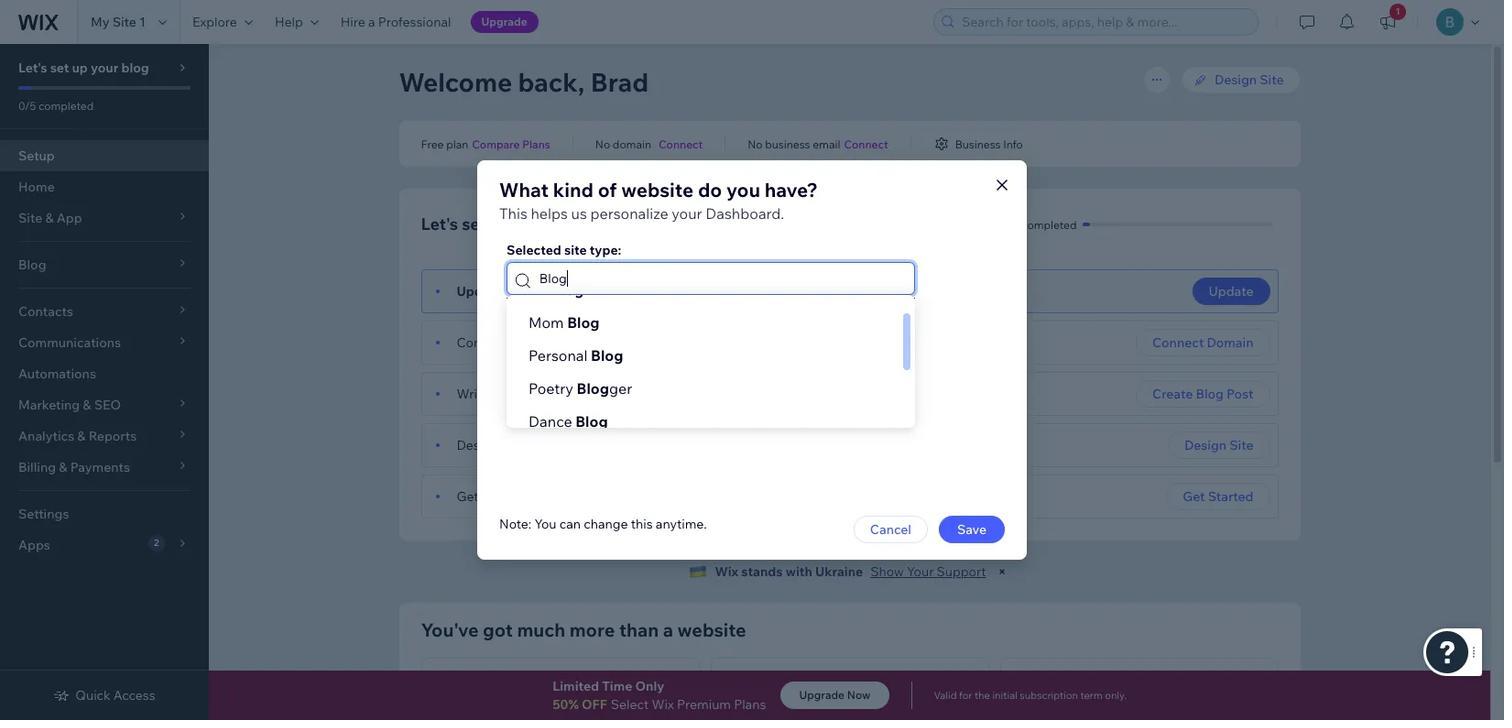 Task type: vqa. For each thing, say whether or not it's contained in the screenshot.
player
no



Task type: describe. For each thing, give the bounding box(es) containing it.
free
[[421, 137, 444, 151]]

0 horizontal spatial site
[[112, 14, 136, 30]]

change
[[584, 516, 628, 532]]

2 vertical spatial website
[[678, 619, 747, 641]]

1 inside 1 button
[[1396, 5, 1401, 17]]

connect up write
[[457, 334, 508, 351]]

your up mom
[[505, 283, 533, 300]]

quick
[[75, 687, 111, 704]]

settings
[[18, 506, 69, 522]]

email
[[813, 137, 841, 151]]

let's set up your blog inside sidebar element
[[18, 60, 149, 76]]

selected site type:
[[507, 242, 622, 258]]

list box containing pr
[[507, 273, 915, 438]]

home link
[[0, 171, 209, 203]]

write
[[457, 386, 489, 402]]

1 horizontal spatial completed
[[1022, 218, 1077, 231]]

personal blog
[[529, 346, 624, 365]]

show your support button
[[871, 564, 987, 580]]

add
[[915, 699, 935, 713]]

business info
[[955, 137, 1023, 151]]

0 vertical spatial with
[[786, 564, 813, 580]]

1 horizontal spatial let's set up your blog
[[421, 214, 589, 235]]

attract
[[1019, 699, 1055, 713]]

site.
[[755, 713, 776, 720]]

welcome back, brad
[[399, 66, 649, 98]]

higher
[[469, 699, 502, 713]]

this
[[499, 204, 528, 223]]

upgrade now
[[799, 688, 871, 702]]

reach
[[1186, 699, 1214, 713]]

wix stands with ukraine show your support
[[715, 564, 987, 580]]

your left first
[[492, 386, 519, 402]]

home
[[18, 179, 55, 195]]

started
[[1208, 488, 1254, 505]]

1 to from the left
[[902, 699, 913, 713]]

business
[[765, 137, 811, 151]]

mom blog
[[529, 313, 600, 332]]

completed inside sidebar element
[[39, 99, 94, 113]]

plan
[[446, 137, 468, 151]]

got
[[483, 619, 513, 641]]

design inside button
[[1185, 437, 1227, 454]]

1 horizontal spatial let's
[[421, 214, 458, 235]]

explore
[[192, 14, 237, 30]]

premium
[[677, 696, 731, 713]]

business
[[955, 137, 1001, 151]]

no for no business email
[[748, 137, 763, 151]]

powerful
[[803, 699, 848, 713]]

blog left type
[[536, 283, 564, 300]]

save
[[957, 521, 987, 538]]

that
[[1163, 699, 1183, 713]]

blog inside button
[[1196, 386, 1224, 402]]

only.
[[1105, 689, 1127, 702]]

right
[[1236, 699, 1261, 713]]

save button
[[939, 516, 1005, 543]]

anytime.
[[656, 516, 707, 532]]

1 horizontal spatial 0/5 completed
[[1002, 218, 1077, 231]]

business info button
[[933, 136, 1023, 152]]

setup link
[[0, 140, 209, 171]]

dance blog
[[529, 412, 608, 431]]

blog inside sidebar element
[[121, 60, 149, 76]]

instagram
[[1116, 676, 1179, 693]]

post
[[578, 386, 605, 402]]

poetry blog ger
[[529, 379, 632, 398]]

blog up selected site type:
[[553, 214, 589, 235]]

ads
[[1142, 699, 1160, 713]]

design site button
[[1168, 432, 1270, 459]]

update button
[[1193, 278, 1270, 305]]

on for higher
[[504, 699, 517, 713]]

kind
[[553, 178, 594, 202]]

of
[[598, 178, 617, 202]]

custom
[[521, 334, 565, 351]]

audience.
[[1019, 713, 1069, 720]]

Enter your business or website type field
[[534, 263, 909, 294]]

no for no domain
[[595, 137, 610, 151]]

ads
[[1182, 676, 1206, 693]]

market
[[781, 676, 824, 693]]

facebook & instagram ads
[[1041, 676, 1206, 693]]

time
[[602, 678, 633, 695]]

help button
[[264, 0, 330, 44]]

you've got much more than a website
[[421, 619, 747, 641]]

tools.
[[440, 713, 468, 720]]

you
[[535, 516, 557, 532]]

blog right first
[[548, 386, 575, 402]]

upgrade button
[[471, 11, 539, 33]]

advanced
[[590, 699, 640, 713]]

support
[[937, 564, 987, 580]]

blog for pr
[[552, 280, 584, 299]]

the inside attract site visitors with ads that reach the right audience.
[[1217, 699, 1234, 713]]

rank
[[440, 699, 466, 713]]

0 horizontal spatial plans
[[522, 137, 551, 151]]

2 vertical spatial a
[[663, 619, 673, 641]]

show
[[871, 564, 904, 580]]

setup
[[18, 148, 55, 164]]

update for update your blog type
[[457, 283, 502, 300]]

seo inside the rank higher on google using advanced seo tools.
[[643, 699, 666, 713]]

blog for personal
[[591, 346, 624, 365]]

this
[[631, 516, 653, 532]]

site inside button
[[1230, 437, 1254, 454]]

up inside sidebar element
[[72, 60, 88, 76]]

initial
[[993, 689, 1018, 702]]

get for get found on google
[[457, 488, 479, 505]]

connect inside button
[[1153, 334, 1204, 351]]

Search for tools, apps, help & more... field
[[957, 9, 1253, 35]]

welcome
[[399, 66, 512, 98]]

app market
[[752, 676, 824, 693]]

your up the get found on google
[[502, 437, 528, 454]]

300
[[780, 699, 800, 713]]

upgrade now button
[[781, 682, 889, 709]]

access
[[113, 687, 155, 704]]



Task type: locate. For each thing, give the bounding box(es) containing it.
0/5 completed up setup
[[18, 99, 94, 113]]

blog down type
[[567, 313, 600, 332]]

let's up setup
[[18, 60, 47, 76]]

1 horizontal spatial the
[[1217, 699, 1234, 713]]

than
[[619, 619, 659, 641]]

1 vertical spatial upgrade
[[799, 688, 845, 702]]

with down "facebook & instagram ads"
[[1118, 699, 1139, 713]]

wix
[[715, 564, 739, 580], [652, 696, 674, 713]]

0/5 inside sidebar element
[[18, 99, 36, 113]]

up up setup link
[[72, 60, 88, 76]]

0 horizontal spatial on
[[504, 699, 517, 713]]

0 horizontal spatial get
[[457, 488, 479, 505]]

0 vertical spatial let's set up your blog
[[18, 60, 149, 76]]

domain up of
[[613, 137, 652, 151]]

seo
[[462, 676, 489, 693], [643, 699, 666, 713]]

connect up create
[[1153, 334, 1204, 351]]

automations link
[[0, 358, 209, 389]]

update your blog type
[[457, 283, 595, 300]]

connect domain
[[1153, 334, 1254, 351]]

let's inside sidebar element
[[18, 60, 47, 76]]

let's set up your blog
[[18, 60, 149, 76], [421, 214, 589, 235]]

your inside 'what kind of website do you have? this helps us personalize your dashboard.'
[[672, 204, 702, 223]]

stands
[[741, 564, 783, 580]]

let's left the this
[[421, 214, 458, 235]]

google for higher
[[520, 699, 557, 713]]

app
[[752, 676, 778, 693]]

0 vertical spatial site
[[564, 242, 587, 258]]

wix inside limited time only 50% off select wix premium plans
[[652, 696, 674, 713]]

sidebar element
[[0, 44, 209, 720]]

your up selected
[[514, 214, 550, 235]]

to right add
[[938, 699, 948, 713]]

completed
[[39, 99, 94, 113], [1022, 218, 1077, 231]]

1 vertical spatial plans
[[734, 696, 766, 713]]

1 horizontal spatial on
[[520, 488, 535, 505]]

wix left stands
[[715, 564, 739, 580]]

0 horizontal spatial the
[[975, 689, 990, 702]]

1 vertical spatial 0/5 completed
[[1002, 218, 1077, 231]]

no left 'business'
[[748, 137, 763, 151]]

us
[[571, 204, 587, 223]]

write your first blog post
[[457, 386, 605, 402]]

1 horizontal spatial site
[[1057, 699, 1076, 713]]

2 to from the left
[[938, 699, 948, 713]]

site
[[564, 242, 587, 258], [1057, 699, 1076, 713]]

site for attract
[[1057, 699, 1076, 713]]

blog right 'pr'
[[552, 280, 584, 299]]

0 horizontal spatial 0/5 completed
[[18, 99, 94, 113]]

a left custom
[[511, 334, 518, 351]]

seo down only
[[643, 699, 666, 713]]

my site 1
[[91, 14, 146, 30]]

update for update
[[1209, 283, 1254, 300]]

do
[[698, 178, 722, 202]]

1 horizontal spatial get
[[1183, 488, 1205, 505]]

first
[[522, 386, 546, 402]]

completed down info
[[1022, 218, 1077, 231]]

1 horizontal spatial connect link
[[844, 136, 889, 152]]

compare
[[472, 137, 520, 151]]

blog
[[552, 280, 584, 299], [567, 313, 600, 332], [591, 346, 624, 365], [577, 379, 609, 398], [1196, 386, 1224, 402], [576, 412, 608, 431]]

0 vertical spatial set
[[50, 60, 69, 76]]

0 vertical spatial website
[[621, 178, 694, 202]]

1 horizontal spatial site
[[1230, 437, 1254, 454]]

create
[[1153, 386, 1193, 402]]

0 horizontal spatial update
[[457, 283, 502, 300]]

1 horizontal spatial set
[[462, 214, 486, 235]]

personal
[[529, 346, 588, 365]]

connect a custom domain
[[457, 334, 613, 351]]

connect link for no domain connect
[[659, 136, 703, 152]]

1 horizontal spatial no
[[748, 137, 763, 151]]

0 horizontal spatial seo
[[462, 676, 489, 693]]

connect right email
[[844, 137, 889, 151]]

website inside 'what kind of website do you have? this helps us personalize your dashboard.'
[[621, 178, 694, 202]]

1 button
[[1368, 0, 1408, 44]]

50%
[[553, 696, 579, 713]]

0/5
[[18, 99, 36, 113], [1002, 218, 1020, 231]]

update
[[457, 283, 502, 300], [1209, 283, 1254, 300]]

1 vertical spatial let's
[[421, 214, 458, 235]]

type
[[566, 283, 595, 300]]

upgrade
[[482, 15, 528, 28], [799, 688, 845, 702]]

google inside the rank higher on google using advanced seo tools.
[[520, 699, 557, 713]]

0/5 completed inside sidebar element
[[18, 99, 94, 113]]

only
[[635, 678, 665, 695]]

0 vertical spatial a
[[368, 14, 375, 30]]

0 vertical spatial let's
[[18, 60, 47, 76]]

rank higher on google using advanced seo tools.
[[440, 699, 666, 720]]

1 vertical spatial on
[[504, 699, 517, 713]]

the right 'for'
[[975, 689, 990, 702]]

have?
[[765, 178, 818, 202]]

your down 'do'
[[672, 204, 702, 223]]

the
[[975, 689, 990, 702], [1217, 699, 1234, 713]]

compare plans link
[[472, 136, 551, 152]]

0 horizontal spatial 1
[[139, 14, 146, 30]]

plans right compare
[[522, 137, 551, 151]]

0 vertical spatial domain
[[613, 137, 652, 151]]

0 horizontal spatial let's
[[18, 60, 47, 76]]

update inside button
[[1209, 283, 1254, 300]]

0 vertical spatial site
[[112, 14, 136, 30]]

1 horizontal spatial upgrade
[[799, 688, 845, 702]]

set inside sidebar element
[[50, 60, 69, 76]]

upgrade inside button
[[482, 15, 528, 28]]

your inside sidebar element
[[91, 60, 118, 76]]

with right stands
[[786, 564, 813, 580]]

let's
[[18, 60, 47, 76], [421, 214, 458, 235]]

1 vertical spatial a
[[511, 334, 518, 351]]

found
[[482, 488, 517, 505]]

1 vertical spatial up
[[490, 214, 510, 235]]

1 horizontal spatial up
[[490, 214, 510, 235]]

2 connect link from the left
[[844, 136, 889, 152]]

mom
[[529, 313, 564, 332]]

1 horizontal spatial 0/5
[[1002, 218, 1020, 231]]

helps
[[531, 204, 568, 223]]

limited time only 50% off select wix premium plans
[[553, 678, 766, 713]]

info
[[1004, 137, 1023, 151]]

connect link right email
[[844, 136, 889, 152]]

ger
[[609, 379, 632, 398]]

quick access button
[[53, 687, 155, 704]]

google for found
[[538, 488, 582, 505]]

site left type:
[[564, 242, 587, 258]]

1 vertical spatial wix
[[652, 696, 674, 713]]

get found on google
[[457, 488, 582, 505]]

to
[[902, 699, 913, 713], [938, 699, 948, 713]]

over
[[755, 699, 777, 713]]

1 horizontal spatial a
[[511, 334, 518, 351]]

a right hire
[[368, 14, 375, 30]]

a right than
[[663, 619, 673, 641]]

blog left post
[[1196, 386, 1224, 402]]

website right than
[[678, 619, 747, 641]]

seo up higher
[[462, 676, 489, 693]]

1 horizontal spatial with
[[1118, 699, 1139, 713]]

personalize
[[590, 204, 669, 223]]

1 vertical spatial set
[[462, 214, 486, 235]]

0 horizontal spatial no
[[595, 137, 610, 151]]

2 horizontal spatial site
[[1260, 71, 1284, 88]]

on for found
[[520, 488, 535, 505]]

blog for dance
[[576, 412, 608, 431]]

get left "found"
[[457, 488, 479, 505]]

domain down the mom blog
[[568, 334, 613, 351]]

0 horizontal spatial wix
[[652, 696, 674, 713]]

connect
[[659, 137, 703, 151], [844, 137, 889, 151], [457, 334, 508, 351], [1153, 334, 1204, 351]]

0 vertical spatial seo
[[462, 676, 489, 693]]

1 vertical spatial 0/5
[[1002, 218, 1020, 231]]

upgrade for upgrade now
[[799, 688, 845, 702]]

domain
[[1207, 334, 1254, 351]]

1 horizontal spatial to
[[938, 699, 948, 713]]

visitors
[[1078, 699, 1115, 713]]

connect link up 'do'
[[659, 136, 703, 152]]

0 horizontal spatial set
[[50, 60, 69, 76]]

0 horizontal spatial site
[[564, 242, 587, 258]]

hire
[[341, 14, 365, 30]]

blog
[[121, 60, 149, 76], [553, 214, 589, 235], [536, 283, 564, 300], [548, 386, 575, 402]]

let's set up your blog down my on the left of page
[[18, 60, 149, 76]]

up down what
[[490, 214, 510, 235]]

select
[[611, 696, 649, 713]]

a
[[368, 14, 375, 30], [511, 334, 518, 351], [663, 619, 673, 641]]

2 no from the left
[[748, 137, 763, 151]]

upgrade for upgrade
[[482, 15, 528, 28]]

1 horizontal spatial wix
[[715, 564, 739, 580]]

your left site. in the right of the page
[[730, 713, 753, 720]]

2 horizontal spatial a
[[663, 619, 673, 641]]

site for selected
[[564, 242, 587, 258]]

0 vertical spatial wix
[[715, 564, 739, 580]]

get started button
[[1167, 483, 1270, 510]]

1 connect link from the left
[[659, 136, 703, 152]]

set up setup
[[50, 60, 69, 76]]

2 vertical spatial site
[[1230, 437, 1254, 454]]

1 horizontal spatial seo
[[643, 699, 666, 713]]

no domain connect
[[595, 137, 703, 151]]

1 horizontal spatial plans
[[734, 696, 766, 713]]

a for custom
[[511, 334, 518, 351]]

get for get started
[[1183, 488, 1205, 505]]

update left 'pr'
[[457, 283, 502, 300]]

on inside the rank higher on google using advanced seo tools.
[[504, 699, 517, 713]]

update up domain
[[1209, 283, 1254, 300]]

2 update from the left
[[1209, 283, 1254, 300]]

what
[[499, 178, 549, 202]]

no up of
[[595, 137, 610, 151]]

completed up setup
[[39, 99, 94, 113]]

connect link for no business email connect
[[844, 136, 889, 152]]

the left 'right'
[[1217, 699, 1234, 713]]

1 vertical spatial completed
[[1022, 218, 1077, 231]]

0/5 completed down info
[[1002, 218, 1077, 231]]

1 vertical spatial site
[[1057, 699, 1076, 713]]

0 vertical spatial up
[[72, 60, 88, 76]]

1 vertical spatial website
[[531, 437, 578, 454]]

dance
[[529, 412, 572, 431]]

0 horizontal spatial connect link
[[659, 136, 703, 152]]

1 horizontal spatial 1
[[1396, 5, 1401, 17]]

hire a professional
[[341, 14, 451, 30]]

set left the this
[[462, 214, 486, 235]]

1 vertical spatial google
[[520, 699, 557, 713]]

site inside attract site visitors with ads that reach the right audience.
[[1057, 699, 1076, 713]]

0 horizontal spatial 0/5
[[18, 99, 36, 113]]

0 horizontal spatial upgrade
[[482, 15, 528, 28]]

1 no from the left
[[595, 137, 610, 151]]

type:
[[590, 242, 622, 258]]

1 horizontal spatial update
[[1209, 283, 1254, 300]]

1 get from the left
[[457, 488, 479, 505]]

0/5 down info
[[1002, 218, 1020, 231]]

design site inside button
[[1185, 437, 1254, 454]]

google up can
[[538, 488, 582, 505]]

your
[[907, 564, 934, 580]]

no
[[595, 137, 610, 151], [748, 137, 763, 151]]

for
[[959, 689, 973, 702]]

1 vertical spatial domain
[[568, 334, 613, 351]]

much
[[517, 619, 566, 641]]

blog down personal blog
[[577, 379, 609, 398]]

site down facebook
[[1057, 699, 1076, 713]]

professional
[[378, 14, 451, 30]]

0 horizontal spatial a
[[368, 14, 375, 30]]

0 vertical spatial 0/5
[[18, 99, 36, 113]]

0 horizontal spatial let's set up your blog
[[18, 60, 149, 76]]

connect up 'do'
[[659, 137, 703, 151]]

plans down app
[[734, 696, 766, 713]]

0 vertical spatial plans
[[522, 137, 551, 151]]

0 vertical spatial design site
[[1215, 71, 1284, 88]]

0 vertical spatial google
[[538, 488, 582, 505]]

website down the dance
[[531, 437, 578, 454]]

0 vertical spatial on
[[520, 488, 535, 505]]

get inside button
[[1183, 488, 1205, 505]]

dashboard.
[[706, 204, 785, 223]]

blog up ger
[[591, 346, 624, 365]]

you
[[727, 178, 761, 202]]

0 vertical spatial 0/5 completed
[[18, 99, 94, 113]]

wix down only
[[652, 696, 674, 713]]

website
[[621, 178, 694, 202], [531, 437, 578, 454], [678, 619, 747, 641]]

blog down post
[[576, 412, 608, 431]]

your inside find over 300 powerful web apps to add to your site.
[[730, 713, 753, 720]]

with inside attract site visitors with ads that reach the right audience.
[[1118, 699, 1139, 713]]

1
[[1396, 5, 1401, 17], [139, 14, 146, 30]]

0 horizontal spatial with
[[786, 564, 813, 580]]

on right "found"
[[520, 488, 535, 505]]

term
[[1081, 689, 1103, 702]]

find
[[730, 699, 752, 713]]

can
[[560, 516, 581, 532]]

plans inside limited time only 50% off select wix premium plans
[[734, 696, 766, 713]]

0 vertical spatial upgrade
[[482, 15, 528, 28]]

on right higher
[[504, 699, 517, 713]]

create blog post
[[1153, 386, 1254, 402]]

up
[[72, 60, 88, 76], [490, 214, 510, 235]]

a for professional
[[368, 14, 375, 30]]

2 get from the left
[[1183, 488, 1205, 505]]

0 horizontal spatial completed
[[39, 99, 94, 113]]

1 vertical spatial with
[[1118, 699, 1139, 713]]

blog for mom
[[567, 313, 600, 332]]

get left started
[[1183, 488, 1205, 505]]

0 horizontal spatial to
[[902, 699, 913, 713]]

0 vertical spatial completed
[[39, 99, 94, 113]]

upgrade inside button
[[799, 688, 845, 702]]

on
[[520, 488, 535, 505], [504, 699, 517, 713]]

list box
[[507, 273, 915, 438]]

more
[[570, 619, 615, 641]]

let's set up your blog up selected
[[421, 214, 589, 235]]

my
[[91, 14, 110, 30]]

no business email connect
[[748, 137, 889, 151]]

your down my on the left of page
[[91, 60, 118, 76]]

1 vertical spatial site
[[1260, 71, 1284, 88]]

domain
[[613, 137, 652, 151], [568, 334, 613, 351]]

website up personalize
[[621, 178, 694, 202]]

blog down my site 1
[[121, 60, 149, 76]]

valid
[[934, 689, 957, 702]]

google left using
[[520, 699, 557, 713]]

to left add
[[902, 699, 913, 713]]

1 vertical spatial let's set up your blog
[[421, 214, 589, 235]]

0/5 up setup
[[18, 99, 36, 113]]

1 update from the left
[[457, 283, 502, 300]]

0 horizontal spatial up
[[72, 60, 88, 76]]

1 vertical spatial design site
[[1185, 437, 1254, 454]]

1 vertical spatial seo
[[643, 699, 666, 713]]



